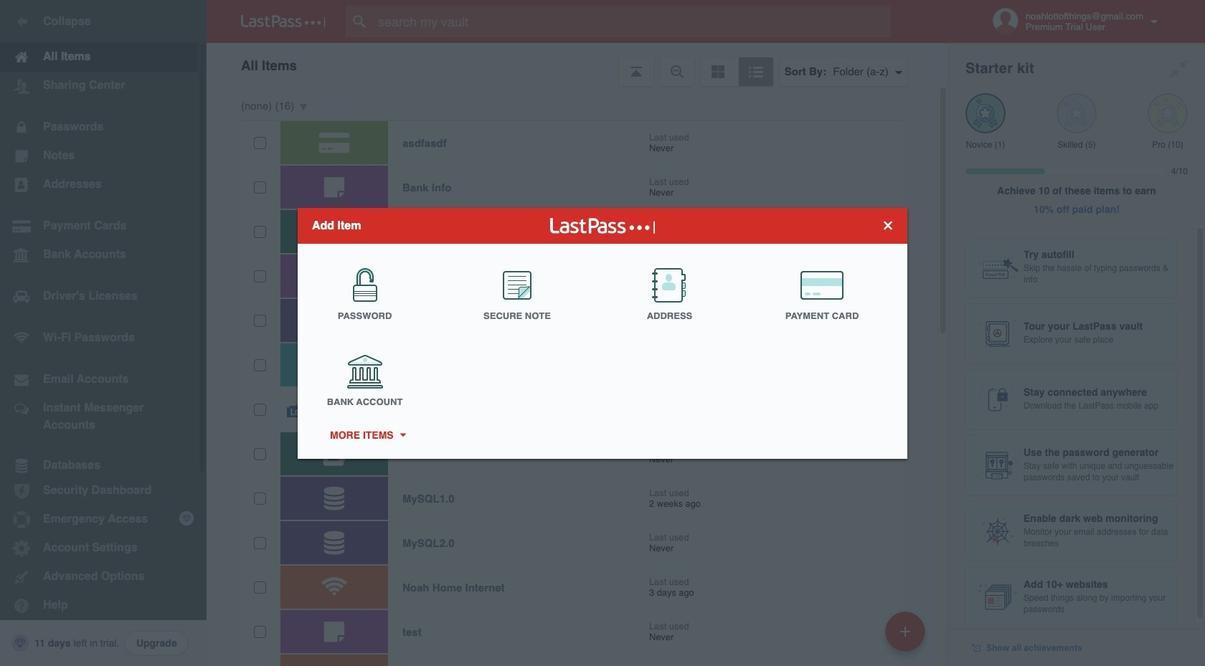 Task type: locate. For each thing, give the bounding box(es) containing it.
vault options navigation
[[207, 43, 949, 86]]

lastpass image
[[241, 15, 326, 28]]

dialog
[[298, 208, 908, 459]]

caret right image
[[398, 433, 408, 437]]

main navigation navigation
[[0, 0, 207, 667]]

search my vault text field
[[346, 6, 919, 37]]

Search search field
[[346, 6, 919, 37]]



Task type: vqa. For each thing, say whether or not it's contained in the screenshot.
text field
no



Task type: describe. For each thing, give the bounding box(es) containing it.
new item image
[[901, 627, 911, 637]]

new item navigation
[[881, 608, 934, 667]]



